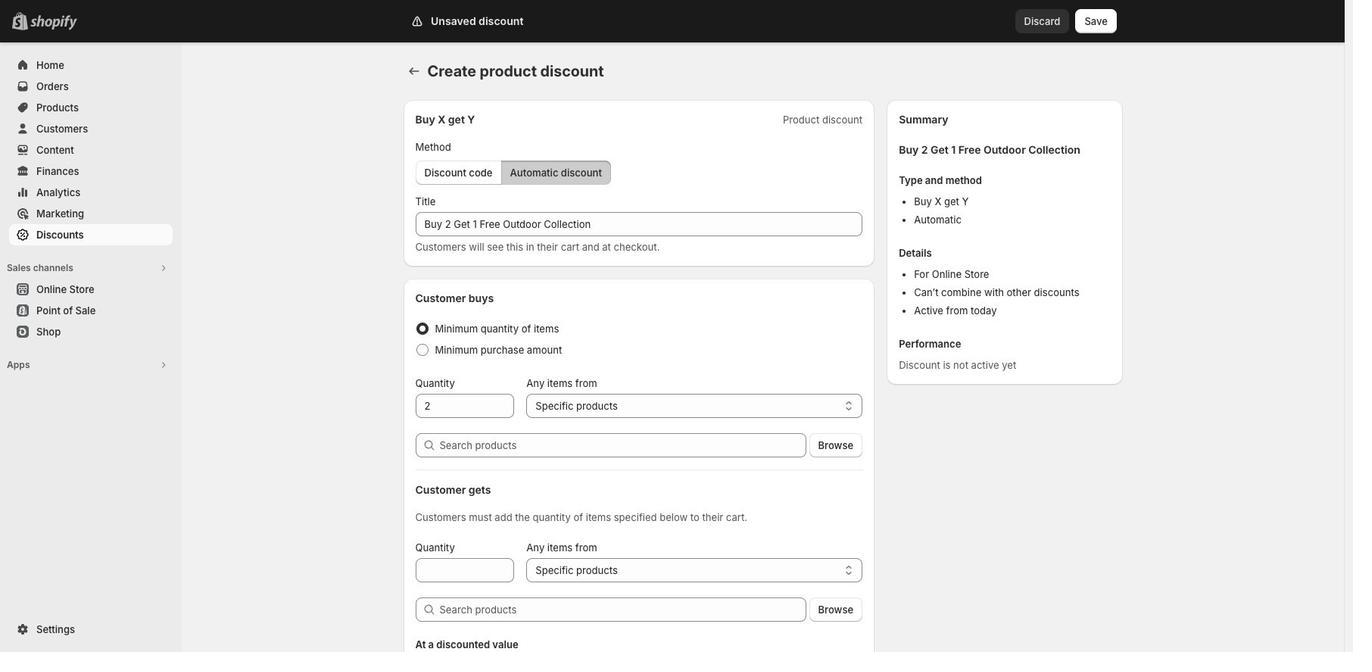 Task type: vqa. For each thing, say whether or not it's contained in the screenshot.
Short sleeve t-shirt text field
no



Task type: locate. For each thing, give the bounding box(es) containing it.
None text field
[[415, 212, 863, 236], [415, 394, 515, 418], [415, 558, 515, 583], [415, 212, 863, 236], [415, 394, 515, 418], [415, 558, 515, 583]]

Search products text field
[[440, 433, 806, 458]]



Task type: describe. For each thing, give the bounding box(es) containing it.
Search products text field
[[440, 598, 806, 622]]

shopify image
[[30, 15, 77, 30]]



